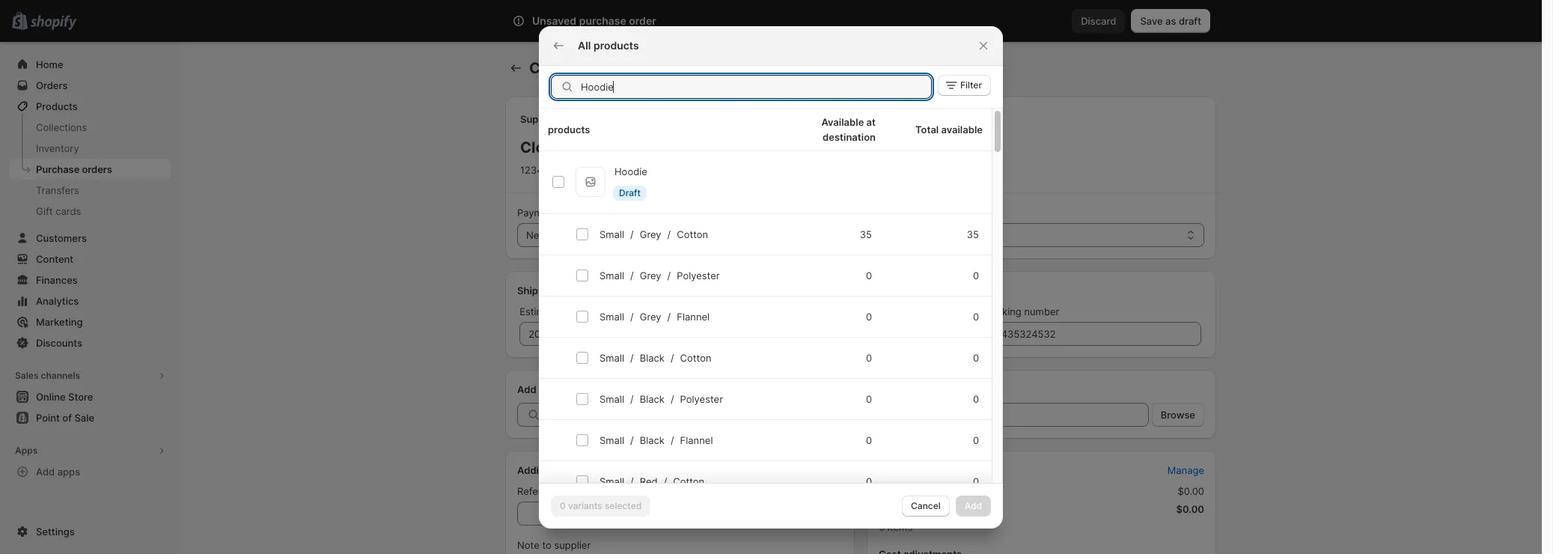 Task type: locate. For each thing, give the bounding box(es) containing it.
collections
[[36, 121, 87, 133]]

apps
[[57, 466, 80, 478]]

0 vertical spatial flannel
[[677, 310, 710, 322]]

number right "tracking"
[[1025, 306, 1060, 317]]

0 vertical spatial number
[[1025, 306, 1060, 317]]

0
[[866, 269, 872, 281], [973, 269, 979, 281], [866, 310, 872, 322], [973, 310, 979, 322], [866, 352, 872, 364], [973, 352, 979, 364], [866, 393, 872, 405], [973, 393, 979, 405], [866, 434, 872, 446], [973, 434, 979, 446], [866, 475, 872, 487], [973, 475, 979, 487], [879, 521, 885, 533]]

red
[[640, 475, 658, 487]]

order for create purchase order
[[654, 59, 694, 77]]

subtotal
[[879, 503, 919, 515]]

add inside button
[[36, 466, 55, 478]]

details
[[565, 285, 597, 297], [568, 464, 599, 476]]

0 vertical spatial purchase
[[579, 14, 627, 27]]

supplier up 12345
[[520, 113, 560, 125]]

additional details
[[517, 464, 599, 476]]

1 vertical spatial $0.00
[[1177, 503, 1205, 515]]

manage
[[1168, 464, 1205, 476]]

details up reference number at the left bottom of the page
[[568, 464, 599, 476]]

purchase down the all products in the left of the page
[[582, 59, 651, 77]]

2 vertical spatial cotton
[[673, 475, 705, 487]]

0 horizontal spatial number
[[567, 485, 602, 497]]

destination
[[877, 113, 931, 125]]

grey for flannel
[[640, 310, 662, 322]]

unsaved purchase order
[[532, 14, 657, 27]]

flannel
[[677, 310, 710, 322], [680, 434, 713, 446]]

⌘ k
[[964, 15, 982, 27]]

search
[[579, 15, 611, 27]]

estimated arrival
[[520, 306, 597, 317]]

as
[[1166, 15, 1177, 27]]

2 vertical spatial products
[[539, 383, 581, 395]]

save as draft
[[1141, 15, 1202, 27]]

polyester for black
[[680, 393, 723, 405]]

products link
[[9, 96, 171, 117]]

0 vertical spatial black
[[640, 352, 665, 364]]

1 vertical spatial number
[[567, 485, 602, 497]]

terms
[[560, 207, 587, 219]]

2 vertical spatial grey
[[640, 310, 662, 322]]

purchase for create
[[582, 59, 651, 77]]

0 vertical spatial polyester
[[677, 269, 720, 281]]

2 vertical spatial black
[[640, 434, 665, 446]]

0 items
[[879, 521, 913, 533]]

collections link
[[9, 117, 171, 138]]

supplier
[[554, 539, 591, 551]]

payment terms (optional)
[[517, 207, 633, 219]]

1 grey from the top
[[640, 228, 662, 240]]

1 vertical spatial supplier
[[864, 207, 902, 219]]

purchase for unsaved
[[579, 14, 627, 27]]

0 horizontal spatial add
[[36, 466, 55, 478]]

number
[[1025, 306, 1060, 317], [567, 485, 602, 497]]

cotton
[[677, 228, 709, 240], [680, 352, 712, 364], [673, 475, 705, 487]]

sales channels button
[[9, 365, 171, 386]]

payment
[[517, 207, 558, 219]]

0 vertical spatial add
[[517, 383, 537, 395]]

1 vertical spatial black
[[640, 393, 665, 405]]

1 horizontal spatial number
[[1025, 306, 1060, 317]]

0 horizontal spatial supplier
[[520, 113, 560, 125]]

draft
[[619, 187, 641, 198]]

discard
[[1081, 15, 1117, 27]]

add
[[517, 383, 537, 395], [36, 466, 55, 478]]

details for shipment details
[[565, 285, 597, 297]]

add apps button
[[9, 461, 171, 482]]

estimated
[[520, 306, 566, 317]]

shipment details
[[517, 285, 597, 297]]

0 vertical spatial order
[[629, 14, 657, 27]]

taxes (included)
[[879, 485, 955, 497]]

1 horizontal spatial 35
[[967, 228, 979, 240]]

additional
[[517, 464, 565, 476]]

1 vertical spatial purchase
[[582, 59, 651, 77]]

2 black from the top
[[640, 393, 665, 405]]

1 small from the top
[[600, 228, 625, 240]]

grey
[[640, 228, 662, 240], [640, 269, 662, 281], [640, 310, 662, 322]]

details up arrival
[[565, 285, 597, 297]]

2 grey from the top
[[640, 269, 662, 281]]

1 horizontal spatial supplier
[[864, 207, 902, 219]]

1 vertical spatial add
[[36, 466, 55, 478]]

0 vertical spatial grey
[[640, 228, 662, 240]]

details for additional details
[[568, 464, 599, 476]]

0 vertical spatial products
[[594, 39, 639, 51]]

1 vertical spatial cotton
[[680, 352, 712, 364]]

summary
[[904, 464, 948, 476]]

available
[[942, 123, 983, 135]]

filter button
[[938, 75, 991, 95]]

1 horizontal spatial add
[[517, 383, 537, 395]]

grey for cotton
[[640, 228, 662, 240]]

1 vertical spatial polyester
[[680, 393, 723, 405]]

shipment
[[517, 285, 562, 297]]

net
[[526, 229, 543, 241]]

35
[[860, 228, 872, 240], [967, 228, 979, 240]]

polyester
[[677, 269, 720, 281], [680, 393, 723, 405]]

0 horizontal spatial 35
[[860, 228, 872, 240]]

net 60
[[526, 229, 558, 241]]

hoodie
[[615, 165, 648, 177]]

0 vertical spatial supplier
[[520, 113, 560, 125]]

1 vertical spatial order
[[654, 59, 694, 77]]

purchase
[[36, 163, 80, 175]]

grey for polyester
[[640, 269, 662, 281]]

add for add apps
[[36, 466, 55, 478]]

black
[[640, 352, 665, 364], [640, 393, 665, 405], [640, 434, 665, 446]]

manage button
[[1159, 460, 1214, 481]]

purchase up the all products in the left of the page
[[579, 14, 627, 27]]

cotton for red
[[673, 475, 705, 487]]

0 vertical spatial details
[[565, 285, 597, 297]]

number for tracking number
[[1025, 306, 1060, 317]]

sales
[[15, 370, 39, 381]]

4 small from the top
[[600, 352, 625, 364]]

1 vertical spatial grey
[[640, 269, 662, 281]]

draft
[[1179, 15, 1202, 27]]

gift cards link
[[9, 201, 171, 222]]

number down additional details
[[567, 485, 602, 497]]

flannel for black
[[680, 434, 713, 446]]

2 small from the top
[[600, 269, 625, 281]]

1 vertical spatial details
[[568, 464, 599, 476]]

number for reference number
[[567, 485, 602, 497]]

1 vertical spatial flannel
[[680, 434, 713, 446]]

apps
[[15, 445, 38, 456]]

products
[[594, 39, 639, 51], [548, 123, 590, 135], [539, 383, 581, 395]]

taxes
[[879, 485, 906, 497]]

0 vertical spatial $0.00
[[1178, 485, 1205, 497]]

home link
[[9, 54, 171, 75]]

apps button
[[9, 440, 171, 461]]

cancel
[[911, 500, 941, 511]]

unsaved
[[532, 14, 577, 27]]

3 black from the top
[[640, 434, 665, 446]]

(optional)
[[589, 207, 633, 219]]

3 grey from the top
[[640, 310, 662, 322]]

1 black from the top
[[640, 352, 665, 364]]

supplier left currency
[[864, 207, 902, 219]]

0 vertical spatial cotton
[[677, 228, 709, 240]]

1 35 from the left
[[860, 228, 872, 240]]



Task type: describe. For each thing, give the bounding box(es) containing it.
destination
[[823, 131, 876, 143]]

sales channels
[[15, 370, 80, 381]]

add products
[[517, 383, 581, 395]]

add for add products
[[517, 383, 537, 395]]

create
[[529, 59, 579, 77]]

note to supplier
[[517, 539, 591, 551]]

$0.00 for taxes
[[1178, 485, 1205, 497]]

settings
[[36, 526, 75, 538]]

inventory link
[[9, 138, 171, 159]]

discard link
[[1072, 9, 1126, 33]]

available
[[822, 116, 864, 128]]

channels
[[41, 370, 80, 381]]

12345
[[520, 164, 549, 176]]

available at destination
[[822, 116, 876, 143]]

total
[[916, 123, 939, 135]]

products for add products
[[539, 383, 581, 395]]

3 small from the top
[[600, 310, 625, 322]]

cost summary
[[879, 464, 948, 476]]

settings link
[[9, 521, 171, 542]]

create purchase order
[[529, 59, 694, 77]]

flannel for grey
[[677, 310, 710, 322]]

products for all products
[[594, 39, 639, 51]]

tracking number
[[982, 306, 1060, 317]]

all products dialog
[[0, 26, 1543, 554]]

total available
[[916, 123, 983, 135]]

home
[[36, 58, 63, 70]]

cotton for black
[[680, 352, 712, 364]]

to
[[542, 539, 552, 551]]

orders
[[82, 163, 112, 175]]

12345 street, oklahoma city, al
[[520, 164, 670, 176]]

oklahoma
[[585, 164, 632, 176]]

6 small from the top
[[600, 434, 625, 446]]

5 small from the top
[[600, 393, 625, 405]]

purchase orders
[[36, 163, 112, 175]]

purchase orders link
[[9, 159, 171, 180]]

gift cards
[[36, 205, 81, 217]]

order for unsaved purchase order
[[629, 14, 657, 27]]

note
[[517, 539, 540, 551]]

reference number
[[517, 485, 602, 497]]

transfers
[[36, 184, 79, 196]]

black for polyester
[[640, 393, 665, 405]]

add apps
[[36, 466, 80, 478]]

tracking
[[982, 306, 1022, 317]]

Search products text field
[[581, 75, 932, 98]]

shopify image
[[30, 16, 77, 30]]

gift
[[36, 205, 53, 217]]

supplier for supplier currency
[[864, 207, 902, 219]]

supplier currency
[[864, 207, 945, 219]]

browse button
[[1152, 403, 1205, 427]]

polyester for grey
[[677, 269, 720, 281]]

street,
[[552, 164, 583, 176]]

7 small from the top
[[600, 475, 625, 487]]

city,
[[634, 164, 655, 176]]

currency
[[904, 207, 945, 219]]

discounts
[[36, 337, 82, 349]]

al
[[658, 164, 670, 176]]

items
[[888, 521, 913, 533]]

save as draft button
[[1132, 9, 1211, 33]]

2 35 from the left
[[967, 228, 979, 240]]

filter
[[961, 79, 982, 90]]

all products
[[578, 39, 639, 51]]

all
[[578, 39, 591, 51]]

at
[[867, 116, 876, 128]]

products
[[36, 100, 78, 112]]

1 vertical spatial products
[[548, 123, 590, 135]]

k
[[975, 15, 982, 27]]

cost
[[879, 464, 901, 476]]

supplier for supplier
[[520, 113, 560, 125]]

transfers link
[[9, 180, 171, 201]]

$0.00 for subtotal
[[1177, 503, 1205, 515]]

browse
[[1161, 409, 1196, 421]]

reference
[[517, 485, 564, 497]]

inventory
[[36, 142, 79, 154]]

black for cotton
[[640, 352, 665, 364]]

60
[[546, 229, 558, 241]]

⌘
[[964, 15, 973, 27]]

discounts link
[[9, 332, 171, 353]]

(included)
[[909, 485, 955, 497]]

black for flannel
[[640, 434, 665, 446]]

cancel button
[[902, 495, 950, 516]]

cotton for grey
[[677, 228, 709, 240]]

cards
[[56, 205, 81, 217]]



Task type: vqa. For each thing, say whether or not it's contained in the screenshot.
Estimated arrival
yes



